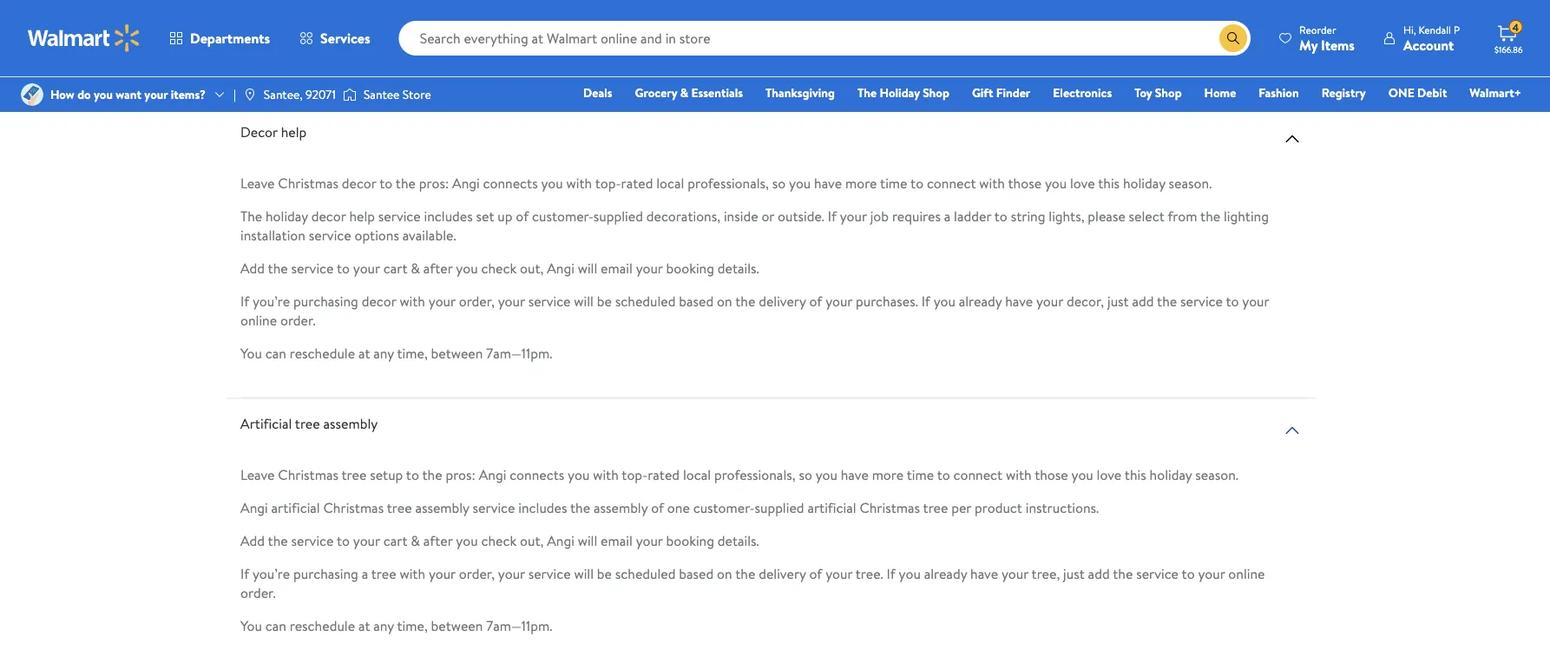 Task type: locate. For each thing, give the bounding box(es) containing it.
2 order, from the top
[[459, 564, 495, 583]]

2 can from the top
[[265, 616, 286, 635]]

setup,
[[1116, 19, 1152, 38]]

on down the holiday decor help service includes set up of customer-supplied decorations, inside or outside. if your job requires a ladder to string lights, please select from the lighting installation service options available.
[[717, 291, 732, 310]]

reschedule
[[290, 343, 355, 362], [290, 616, 355, 635]]

one
[[667, 498, 690, 517]]

1 leave from the top
[[240, 173, 275, 192]]

toy shop link
[[1127, 83, 1190, 102]]

0 horizontal spatial  image
[[21, 83, 43, 106]]

0 horizontal spatial order.
[[240, 583, 276, 602]]

rated up angi artificial christmas tree assembly service includes the assembly of one customer-supplied artificial christmas tree per product instructions.
[[648, 465, 680, 484]]

or right inside
[[762, 206, 774, 225]]

from
[[1168, 206, 1198, 225]]

 image for santee store
[[343, 86, 357, 103]]

1 vertical spatial cart
[[383, 531, 408, 550]]

have inside if you're purchasing decor with your order, your service will be scheduled based on the delivery of your purchases. if you already have your decor, just add the service to your online order.
[[1005, 291, 1033, 310]]

1 7am—11pm. from the top
[[486, 343, 552, 362]]

pros:
[[419, 173, 449, 192], [446, 465, 476, 484]]

for down where
[[859, 52, 877, 71]]

2 you from the top
[[240, 616, 262, 635]]

of left tree.
[[810, 564, 822, 583]]

0 vertical spatial order.
[[280, 310, 316, 329]]

0 vertical spatial this
[[1098, 173, 1120, 192]]

0 vertical spatial is
[[978, 19, 986, 38]]

online
[[240, 310, 277, 329], [1229, 564, 1265, 583]]

santee
[[364, 86, 400, 103]]

leave down artificial in the bottom of the page
[[240, 465, 275, 484]]

on down angi artificial christmas tree assembly service includes the assembly of one customer-supplied artificial christmas tree per product instructions.
[[717, 564, 732, 583]]

is right ground at the right top of the page
[[978, 19, 986, 38]]

booking
[[666, 258, 714, 277], [666, 531, 714, 550]]

1 add the service to your cart & after you check out, angi will email your booking details. from the top
[[240, 258, 759, 277]]

0 vertical spatial details.
[[718, 258, 759, 277]]

2 details. from the top
[[718, 531, 759, 550]]

2 scheduled from the top
[[615, 564, 676, 583]]

check for your
[[481, 258, 517, 277]]

1 you're from the top
[[253, 291, 290, 310]]

2 be from the top
[[597, 564, 612, 583]]

1 vertical spatial after
[[423, 531, 453, 550]]

based
[[679, 291, 714, 310], [679, 564, 714, 583]]

this service doesn't include adding or removing lights on steep roofs if unreachable by ladder, or to areas where the ground is unsuitable for ladder setup, or trees above 15 feet.
[[240, 19, 1287, 38]]

of right "up"
[[516, 206, 529, 225]]

help right decor
[[281, 122, 307, 141]]

2 cart from the top
[[383, 531, 408, 550]]

0 vertical spatial top-
[[595, 173, 621, 192]]

2 leave from the top
[[240, 465, 275, 484]]

love up lights,
[[1070, 173, 1095, 192]]

1 booking from the top
[[666, 258, 714, 277]]

connect up requires
[[927, 173, 976, 192]]

0 horizontal spatial the
[[240, 206, 262, 225]]

already inside if you're purchasing decor with your order, your service will be scheduled based on the delivery of your purchases. if you already have your decor, just add the service to your online order.
[[959, 291, 1002, 310]]

lights
[[526, 19, 559, 38]]

trees
[[1171, 19, 1202, 38]]

is
[[978, 19, 986, 38], [790, 52, 799, 71]]

the left 'holiday'
[[858, 84, 877, 101]]

1 vertical spatial the
[[240, 206, 262, 225]]

how
[[50, 86, 74, 103]]

have inside "if you're purchasing a tree with your order, your service will be scheduled based on the delivery of your tree. if you already have your tree, just add the service to your online order."
[[971, 564, 998, 583]]

1 vertical spatial you're
[[253, 564, 290, 583]]

order. inside "if you're purchasing a tree with your order, your service will be scheduled based on the delivery of your tree. if you already have your tree, just add the service to your online order."
[[240, 583, 276, 602]]

of left purchases.
[[809, 291, 822, 310]]

supplied down the leave christmas tree setup to the pros: angi connects you with top-rated local professionals, so you have more time to connect with those you love this holiday season.
[[755, 498, 804, 517]]

2 booking from the top
[[666, 531, 714, 550]]

2 add the service to your cart & after you check out, angi will email your booking details. from the top
[[240, 531, 759, 550]]

of left one
[[651, 498, 664, 517]]

one
[[1389, 84, 1415, 101]]

1 vertical spatial out,
[[520, 531, 544, 550]]

order, inside if you're purchasing decor with your order, your service will be scheduled based on the delivery of your purchases. if you already have your decor, just add the service to your online order.
[[459, 291, 495, 310]]

0 horizontal spatial customer-
[[532, 206, 594, 225]]

add right decor,
[[1132, 291, 1154, 310]]

1 vertical spatial reschedule
[[290, 616, 355, 635]]

1 scheduled from the top
[[615, 291, 676, 310]]

ladder left string on the top
[[954, 206, 992, 225]]

cart down setup
[[383, 531, 408, 550]]

0 vertical spatial order,
[[459, 291, 495, 310]]

1 vertical spatial at
[[358, 616, 370, 635]]

doesn't
[[313, 19, 357, 38]]

1 reschedule from the top
[[290, 343, 355, 362]]

1 vertical spatial based
[[679, 564, 714, 583]]

you can reschedule at any time, between 7am—11pm. for with
[[240, 343, 552, 362]]

1 horizontal spatial help
[[349, 206, 375, 225]]

1 horizontal spatial  image
[[343, 86, 357, 103]]

or inside the holiday decor help service includes set up of customer-supplied decorations, inside or outside. if your job requires a ladder to string lights, please select from the lighting installation service options available.
[[762, 206, 774, 225]]

2 check from the top
[[481, 531, 517, 550]]

so
[[772, 173, 786, 192], [799, 465, 812, 484]]

rated up decorations,
[[621, 173, 653, 192]]

decor down options
[[362, 291, 396, 310]]

essentials
[[691, 84, 743, 101]]

services button
[[285, 17, 385, 59]]

2 7am—11pm. from the top
[[486, 616, 552, 635]]

1 horizontal spatial the
[[858, 84, 877, 101]]

2 time, from the top
[[397, 616, 428, 635]]

ladder,
[[757, 19, 798, 38]]

out, for your
[[520, 531, 544, 550]]

2 at from the top
[[358, 616, 370, 635]]

details.
[[718, 258, 759, 277], [718, 531, 759, 550]]

be
[[597, 291, 612, 310], [597, 564, 612, 583]]

details. for on
[[718, 531, 759, 550]]

1 vertical spatial email
[[601, 531, 633, 550]]

can for if you're purchasing a tree with your order, your service will be scheduled based on the delivery of your tree. if you already have your tree, just add the service to your online order.
[[265, 616, 286, 635]]

where
[[868, 19, 905, 38]]

0 horizontal spatial is
[[790, 52, 799, 71]]

0 vertical spatial more
[[845, 173, 877, 192]]

1 you from the top
[[240, 343, 262, 362]]

0 horizontal spatial for
[[859, 52, 877, 71]]

 image
[[243, 88, 257, 102]]

time,
[[397, 343, 428, 362], [397, 616, 428, 635]]

delivery inside if you're purchasing decor with your order, your service will be scheduled based on the delivery of your purchases. if you already have your decor, just add the service to your online order.
[[759, 291, 806, 310]]

you're inside "if you're purchasing a tree with your order, your service will be scheduled based on the delivery of your tree. if you already have your tree, just add the service to your online order."
[[253, 564, 290, 583]]

can for if you're purchasing decor with your order, your service will be scheduled based on the delivery of your purchases. if you already have your decor, just add the service to your online order.
[[265, 343, 286, 362]]

1 out, from the top
[[520, 258, 544, 277]]

details. up "if you're purchasing a tree with your order, your service will be scheduled based on the delivery of your tree. if you already have your tree, just add the service to your online order."
[[718, 531, 759, 550]]

you're for if you're purchasing a tree with your order, your service will be scheduled based on the delivery of your tree. if you already have your tree, just add the service to your online order.
[[253, 564, 290, 583]]

includes
[[424, 206, 473, 225], [518, 498, 567, 517]]

0 vertical spatial purchasing
[[293, 291, 358, 310]]

shop right 'holiday'
[[923, 84, 950, 101]]

between
[[431, 343, 483, 362], [431, 616, 483, 635]]

you're
[[253, 291, 290, 310], [253, 564, 290, 583]]

shop right the 'toy'
[[1155, 84, 1182, 101]]

email for be
[[601, 531, 633, 550]]

0 horizontal spatial a
[[362, 564, 368, 583]]

time
[[880, 173, 908, 192], [907, 465, 934, 484]]

my
[[1300, 35, 1318, 54]]

decor help
[[240, 122, 307, 141]]

search icon image
[[1227, 31, 1241, 45]]

1 horizontal spatial shop
[[1155, 84, 1182, 101]]

set
[[476, 206, 494, 225]]

1 horizontal spatial includes
[[518, 498, 567, 517]]

 image
[[21, 83, 43, 106], [343, 86, 357, 103]]

purchasing inside "if you're purchasing a tree with your order, your service will be scheduled based on the delivery of your tree. if you already have your tree, just add the service to your online order."
[[293, 564, 358, 583]]

a inside "if you're purchasing a tree with your order, your service will be scheduled based on the delivery of your tree. if you already have your tree, just add the service to your online order."
[[362, 564, 368, 583]]

0 horizontal spatial help
[[281, 122, 307, 141]]

inside
[[724, 206, 758, 225]]

2 based from the top
[[679, 564, 714, 583]]

 image for how do you want your items?
[[21, 83, 43, 106]]

1 vertical spatial holiday
[[266, 206, 308, 225]]

1 horizontal spatial order.
[[280, 310, 316, 329]]

artificial down artificial tree assembly
[[271, 498, 320, 517]]

christmas down decor help
[[278, 173, 339, 192]]

after
[[423, 258, 453, 277], [423, 531, 453, 550]]

0 horizontal spatial ladder
[[954, 206, 992, 225]]

2 vertical spatial holiday
[[1150, 465, 1192, 484]]

based down one
[[679, 564, 714, 583]]

you're inside if you're purchasing decor with your order, your service will be scheduled based on the delivery of your purchases. if you already have your decor, just add the service to your online order.
[[253, 291, 290, 310]]

or right adding at the left top of page
[[450, 19, 463, 38]]

add for if you're purchasing a tree with your order, your service will be scheduled based on the delivery of your tree. if you already have your tree, just add the service to your online order.
[[240, 531, 265, 550]]

add the service to your cart & after you check out, angi will email your booking details. for order,
[[240, 531, 759, 550]]

those up string on the top
[[1008, 173, 1042, 192]]

the for the holiday decor help service includes set up of customer-supplied decorations, inside or outside. if your job requires a ladder to string lights, please select from the lighting installation service options available.
[[240, 206, 262, 225]]

0 horizontal spatial add
[[1088, 564, 1110, 583]]

2 out, from the top
[[520, 531, 544, 550]]

the holiday shop
[[858, 84, 950, 101]]

santee, 92071
[[264, 86, 336, 103]]

tree,
[[1032, 564, 1060, 583]]

1 vertical spatial add
[[1088, 564, 1110, 583]]

 image left how at left
[[21, 83, 43, 106]]

1 order, from the top
[[459, 291, 495, 310]]

0 vertical spatial check
[[481, 258, 517, 277]]

hi,
[[1404, 22, 1416, 37]]

season.
[[1169, 173, 1212, 192], [1196, 465, 1239, 484]]

1 vertical spatial any
[[374, 616, 394, 635]]

0 vertical spatial at
[[358, 343, 370, 362]]

0 vertical spatial supplied
[[594, 206, 643, 225]]

0 vertical spatial love
[[1070, 173, 1095, 192]]

departments
[[190, 29, 270, 48]]

deals link
[[576, 83, 620, 102]]

grocery & essentials
[[635, 84, 743, 101]]

height
[[557, 52, 596, 71]]

1 email from the top
[[601, 258, 633, 277]]

1 vertical spatial love
[[1097, 465, 1122, 484]]

1 be from the top
[[597, 291, 612, 310]]

 image right 92071
[[343, 86, 357, 103]]

decor inside the holiday decor help service includes set up of customer-supplied decorations, inside or outside. if your job requires a ladder to string lights, please select from the lighting installation service options available.
[[311, 206, 346, 225]]

deals
[[583, 84, 612, 101]]

include
[[360, 19, 404, 38]]

1 purchasing from the top
[[293, 291, 358, 310]]

ensure
[[699, 52, 739, 71]]

0 horizontal spatial this
[[1098, 173, 1120, 192]]

customer- right "up"
[[532, 206, 594, 225]]

1 time, from the top
[[397, 343, 428, 362]]

1 delivery from the top
[[759, 291, 806, 310]]

booking down decorations,
[[666, 258, 714, 277]]

outside.
[[778, 206, 825, 225]]

leave down decor
[[240, 173, 275, 192]]

1 vertical spatial you can reschedule at any time, between 7am—11pm.
[[240, 616, 552, 635]]

0 vertical spatial connect
[[927, 173, 976, 192]]

0 vertical spatial a
[[944, 206, 951, 225]]

0 vertical spatial &
[[680, 84, 689, 101]]

1 horizontal spatial online
[[1229, 564, 1265, 583]]

on right lights
[[562, 19, 577, 38]]

already inside "if you're purchasing a tree with your order, your service will be scheduled based on the delivery of your tree. if you already have your tree, just add the service to your online order."
[[924, 564, 967, 583]]

details. down the holiday decor help service includes set up of customer-supplied decorations, inside or outside. if your job requires a ladder to string lights, please select from the lighting installation service options available.
[[718, 258, 759, 277]]

decor for to
[[342, 173, 376, 192]]

1 cart from the top
[[383, 258, 408, 277]]

1 between from the top
[[431, 343, 483, 362]]

just right decor,
[[1108, 291, 1129, 310]]

1 after from the top
[[423, 258, 453, 277]]

2 you're from the top
[[253, 564, 290, 583]]

customer- down the leave christmas tree setup to the pros: angi connects you with top-rated local professionals, so you have more time to connect with those you love this holiday season.
[[693, 498, 755, 517]]

0 vertical spatial you're
[[253, 291, 290, 310]]

the inside the holiday decor help service includes set up of customer-supplied decorations, inside or outside. if your job requires a ladder to string lights, please select from the lighting installation service options available.
[[240, 206, 262, 225]]

with inside "if you're purchasing a tree with your order, your service will be scheduled based on the delivery of your tree. if you already have your tree, just add the service to your online order."
[[400, 564, 425, 583]]

christmas down artificial tree assembly
[[278, 465, 339, 484]]

local up one
[[683, 465, 711, 484]]

cart
[[383, 258, 408, 277], [383, 531, 408, 550]]

just right tree, at the right of page
[[1063, 564, 1085, 583]]

0 vertical spatial time
[[880, 173, 908, 192]]

is right pro
[[790, 52, 799, 71]]

out, for service
[[520, 258, 544, 277]]

you inside if you're purchasing decor with your order, your service will be scheduled based on the delivery of your purchases. if you already have your decor, just add the service to your online order.
[[934, 291, 956, 310]]

0 vertical spatial just
[[1108, 291, 1129, 310]]

1 vertical spatial ladder
[[954, 206, 992, 225]]

at
[[358, 343, 370, 362], [358, 616, 370, 635]]

p
[[1454, 22, 1460, 37]]

0 vertical spatial any
[[374, 343, 394, 362]]

purchasing for decor
[[293, 291, 358, 310]]

top-
[[595, 173, 621, 192], [622, 465, 648, 484]]

email
[[601, 258, 633, 277], [601, 531, 633, 550]]

holiday
[[1123, 173, 1166, 192], [266, 206, 308, 225], [1150, 465, 1192, 484]]

you
[[240, 343, 262, 362], [240, 616, 262, 635]]

local up decorations,
[[656, 173, 684, 192]]

leave christmas decor to the pros: angi connects you with top-rated local professionals, so you have more time to connect with those you love this holiday season.
[[240, 173, 1212, 192]]

1 vertical spatial between
[[431, 616, 483, 635]]

2 any from the top
[[374, 616, 394, 635]]

1 at from the top
[[358, 343, 370, 362]]

1 vertical spatial so
[[799, 465, 812, 484]]

gift
[[972, 84, 993, 101]]

1 you can reschedule at any time, between 7am—11pm. from the top
[[240, 343, 552, 362]]

1 vertical spatial just
[[1063, 564, 1085, 583]]

fashion
[[1259, 84, 1299, 101]]

2 vertical spatial decor
[[362, 291, 396, 310]]

0 vertical spatial email
[[601, 258, 633, 277]]

be inside if you're purchasing decor with your order, your service will be scheduled based on the delivery of your purchases. if you already have your decor, just add the service to your online order.
[[597, 291, 612, 310]]

0 vertical spatial you
[[240, 343, 262, 362]]

cart for tree
[[383, 531, 408, 550]]

professionals,
[[688, 173, 769, 192], [714, 465, 796, 484]]

by
[[740, 19, 754, 38]]

or
[[450, 19, 463, 38], [801, 19, 814, 38], [1155, 19, 1168, 38], [762, 206, 774, 225]]

customer-
[[532, 206, 594, 225], [693, 498, 755, 517]]

those up instructions.
[[1035, 465, 1068, 484]]

decor left options
[[311, 206, 346, 225]]

decor help image
[[1282, 128, 1303, 149]]

add
[[1132, 291, 1154, 310], [1088, 564, 1110, 583]]

1 vertical spatial online
[[1229, 564, 1265, 583]]

please
[[240, 52, 279, 71]]

1 vertical spatial add the service to your cart & after you check out, angi will email your booking details.
[[240, 531, 759, 550]]

2 add from the top
[[240, 531, 265, 550]]

0 vertical spatial scheduled
[[615, 291, 676, 310]]

0 vertical spatial leave
[[240, 173, 275, 192]]

0 vertical spatial decor
[[342, 173, 376, 192]]

1 vertical spatial you
[[240, 616, 262, 635]]

2 delivery from the top
[[759, 564, 806, 583]]

ladder left setup,
[[1075, 19, 1112, 38]]

to inside if you're purchasing decor with your order, your service will be scheduled based on the delivery of your purchases. if you already have your decor, just add the service to your online order.
[[1226, 291, 1239, 310]]

2 after from the top
[[423, 531, 453, 550]]

ladder
[[1075, 19, 1112, 38], [954, 206, 992, 225]]

1 based from the top
[[679, 291, 714, 310]]

1 horizontal spatial just
[[1108, 291, 1129, 310]]

0 vertical spatial includes
[[424, 206, 473, 225]]

for right unsuitable
[[1054, 19, 1072, 38]]

1 add from the top
[[240, 258, 265, 277]]

1 vertical spatial order.
[[240, 583, 276, 602]]

supplied left decorations,
[[594, 206, 643, 225]]

tree inside "if you're purchasing a tree with your order, your service will be scheduled based on the delivery of your tree. if you already have your tree, just add the service to your online order."
[[371, 564, 396, 583]]

Search search field
[[399, 21, 1251, 56]]

will inside "if you're purchasing a tree with your order, your service will be scheduled based on the delivery of your tree. if you already have your tree, just add the service to your online order."
[[574, 564, 594, 583]]

1 vertical spatial &
[[411, 258, 420, 277]]

the down decor
[[240, 206, 262, 225]]

2 vertical spatial &
[[411, 531, 420, 550]]

booking down one
[[666, 531, 714, 550]]

rated
[[621, 173, 653, 192], [648, 465, 680, 484]]

2 you can reschedule at any time, between 7am—11pm. from the top
[[240, 616, 552, 635]]

1 check from the top
[[481, 258, 517, 277]]

0 vertical spatial delivery
[[759, 291, 806, 310]]

the holiday decor help service includes set up of customer-supplied decorations, inside or outside. if your job requires a ladder to string lights, please select from the lighting installation service options available.
[[240, 206, 1269, 244]]

1 vertical spatial be
[[597, 564, 612, 583]]

1 details. from the top
[[718, 258, 759, 277]]

just
[[1108, 291, 1129, 310], [1063, 564, 1085, 583]]

1 any from the top
[[374, 343, 394, 362]]

1 horizontal spatial add
[[1132, 291, 1154, 310]]

decor up options
[[342, 173, 376, 192]]

0 horizontal spatial includes
[[424, 206, 473, 225]]

2 email from the top
[[601, 531, 633, 550]]

1 vertical spatial season.
[[1196, 465, 1239, 484]]

just inside "if you're purchasing a tree with your order, your service will be scheduled based on the delivery of your tree. if you already have your tree, just add the service to your online order."
[[1063, 564, 1085, 583]]

with
[[566, 173, 592, 192], [979, 173, 1005, 192], [400, 291, 425, 310], [593, 465, 619, 484], [1006, 465, 1032, 484], [400, 564, 425, 583]]

artificial up tree.
[[808, 498, 856, 517]]

you
[[471, 52, 493, 71], [94, 86, 113, 103], [541, 173, 563, 192], [789, 173, 811, 192], [1045, 173, 1067, 192], [456, 258, 478, 277], [934, 291, 956, 310], [568, 465, 590, 484], [816, 465, 838, 484], [1072, 465, 1094, 484], [456, 531, 478, 550], [899, 564, 921, 583]]

purchasing inside if you're purchasing decor with your order, your service will be scheduled based on the delivery of your purchases. if you already have your decor, just add the service to your online order.
[[293, 291, 358, 310]]

after for with
[[423, 531, 453, 550]]

2 reschedule from the top
[[290, 616, 355, 635]]

based down decorations,
[[679, 291, 714, 310]]

1 vertical spatial time,
[[397, 616, 428, 635]]

or left trees
[[1155, 19, 1168, 38]]

have
[[814, 173, 842, 192], [1005, 291, 1033, 310], [841, 465, 869, 484], [971, 564, 998, 583]]

0 horizontal spatial supplied
[[594, 206, 643, 225]]

decor,
[[1067, 291, 1104, 310]]

add right tree, at the right of page
[[1088, 564, 1110, 583]]

2 purchasing from the top
[[293, 564, 358, 583]]

those
[[1008, 173, 1042, 192], [1035, 465, 1068, 484]]

1 vertical spatial top-
[[622, 465, 648, 484]]

cart down options
[[383, 258, 408, 277]]

kendall
[[1419, 22, 1451, 37]]

email for scheduled
[[601, 258, 633, 277]]

1 vertical spatial purchasing
[[293, 564, 358, 583]]

help left available.
[[349, 206, 375, 225]]

love up instructions.
[[1097, 465, 1122, 484]]

2 between from the top
[[431, 616, 483, 635]]

1 can from the top
[[265, 343, 286, 362]]

0 vertical spatial help
[[281, 122, 307, 141]]

gift finder
[[972, 84, 1031, 101]]

between for your
[[431, 616, 483, 635]]

supplied
[[594, 206, 643, 225], [755, 498, 804, 517]]

at for a
[[358, 616, 370, 635]]

0 horizontal spatial online
[[240, 310, 277, 329]]

1 vertical spatial scheduled
[[615, 564, 676, 583]]

pros: right setup
[[446, 465, 476, 484]]

connect up the per
[[954, 465, 1003, 484]]

angi
[[341, 52, 368, 71], [452, 173, 480, 192], [547, 258, 575, 277], [479, 465, 506, 484], [240, 498, 268, 517], [547, 531, 575, 550]]

|
[[234, 86, 236, 103]]

0 vertical spatial be
[[597, 291, 612, 310]]

7am—11pm. for service
[[486, 343, 552, 362]]

a
[[944, 206, 951, 225], [362, 564, 368, 583]]

pros: up available.
[[419, 173, 449, 192]]

Walmart Site-Wide search field
[[399, 21, 1251, 56]]

1 vertical spatial leave
[[240, 465, 275, 484]]

0 vertical spatial already
[[959, 291, 1002, 310]]

2 vertical spatial on
[[717, 564, 732, 583]]



Task type: describe. For each thing, give the bounding box(es) containing it.
based inside if you're purchasing decor with your order, your service will be scheduled based on the delivery of your purchases. if you already have your decor, just add the service to your online order.
[[679, 291, 714, 310]]

per
[[952, 498, 972, 517]]

order. inside if you're purchasing decor with your order, your service will be scheduled based on the delivery of your purchases. if you already have your decor, just add the service to your online order.
[[280, 310, 316, 329]]

you're for if you're purchasing decor with your order, your service will be scheduled based on the delivery of your purchases. if you already have your decor, just add the service to your online order.
[[253, 291, 290, 310]]

1 vertical spatial connect
[[954, 465, 1003, 484]]

1 vertical spatial professionals,
[[714, 465, 796, 484]]

our
[[742, 52, 763, 71]]

the holiday shop link
[[850, 83, 957, 102]]

1 vertical spatial supplied
[[755, 498, 804, 517]]

scheduled inside "if you're purchasing a tree with your order, your service will be scheduled based on the delivery of your tree. if you already have your tree, just add the service to your online order."
[[615, 564, 676, 583]]

1 horizontal spatial for
[[1054, 19, 1072, 38]]

if inside the holiday decor help service includes set up of customer-supplied decorations, inside or outside. if your job requires a ladder to string lights, please select from the lighting installation service options available.
[[828, 206, 837, 225]]

above
[[1205, 19, 1241, 38]]

you for if you're purchasing decor with your order, your service will be scheduled based on the delivery of your purchases. if you already have your decor, just add the service to your online order.
[[240, 343, 262, 362]]

2 artificial from the left
[[808, 498, 856, 517]]

grocery & essentials link
[[627, 83, 751, 102]]

unsuitable
[[990, 19, 1051, 38]]

finder
[[996, 84, 1031, 101]]

one debit
[[1389, 84, 1447, 101]]

add the service to your cart & after you check out, angi will email your booking details. for your
[[240, 258, 759, 277]]

string
[[1011, 206, 1046, 225]]

1 vertical spatial is
[[790, 52, 799, 71]]

2 shop from the left
[[1155, 84, 1182, 101]]

account
[[1404, 35, 1454, 54]]

leave for leave christmas tree setup to the pros: angi connects you with top-rated local professionals, so you have more time to connect with those you love this holiday season.
[[240, 465, 275, 484]]

select
[[1129, 206, 1165, 225]]

0 vertical spatial pros:
[[419, 173, 449, 192]]

supplied inside the holiday decor help service includes set up of customer-supplied decorations, inside or outside. if your job requires a ladder to string lights, please select from the lighting installation service options available.
[[594, 206, 643, 225]]

gift finder link
[[964, 83, 1038, 102]]

1 horizontal spatial so
[[799, 465, 812, 484]]

a inside the holiday decor help service includes set up of customer-supplied decorations, inside or outside. if your job requires a ladder to string lights, please select from the lighting installation service options available.
[[944, 206, 951, 225]]

1 horizontal spatial assembly
[[415, 498, 469, 517]]

your inside the holiday decor help service includes set up of customer-supplied decorations, inside or outside. if your job requires a ladder to string lights, please select from the lighting installation service options available.
[[840, 206, 867, 225]]

toy
[[1135, 84, 1152, 101]]

4
[[1513, 20, 1519, 34]]

purchases.
[[856, 291, 918, 310]]

& for connects
[[411, 531, 420, 550]]

0 vertical spatial local
[[656, 173, 684, 192]]

lighting
[[1224, 206, 1269, 225]]

purchasing for a
[[293, 564, 358, 583]]

that
[[313, 52, 338, 71]]

order, inside "if you're purchasing a tree with your order, your service will be scheduled based on the delivery of your tree. if you already have your tree, just add the service to your online order."
[[459, 564, 495, 583]]

requires
[[892, 206, 941, 225]]

1 vertical spatial local
[[683, 465, 711, 484]]

leave christmas tree setup to the pros: angi connects you with top-rated local professionals, so you have more time to connect with those you love this holiday season.
[[240, 465, 1239, 484]]

christmas up tree.
[[860, 498, 920, 517]]

0 vertical spatial holiday
[[1123, 173, 1166, 192]]

& for you
[[411, 258, 420, 277]]

1 vertical spatial those
[[1035, 465, 1068, 484]]

add inside "if you're purchasing a tree with your order, your service will be scheduled based on the delivery of your tree. if you already have your tree, just add the service to your online order."
[[1088, 564, 1110, 583]]

with inside if you're purchasing decor with your order, your service will be scheduled based on the delivery of your purchases. if you already have your decor, just add the service to your online order.
[[400, 291, 425, 310]]

1 horizontal spatial this
[[1125, 465, 1146, 484]]

departments button
[[155, 17, 285, 59]]

online inside if you're purchasing decor with your order, your service will be scheduled based on the delivery of your purchases. if you already have your decor, just add the service to your online order.
[[240, 310, 277, 329]]

1 vertical spatial rated
[[648, 465, 680, 484]]

note
[[282, 52, 310, 71]]

booking for based
[[666, 258, 714, 277]]

roofs
[[617, 19, 649, 38]]

be inside "if you're purchasing a tree with your order, your service will be scheduled based on the delivery of your tree. if you already have your tree, just add the service to your online order."
[[597, 564, 612, 583]]

1 vertical spatial pros:
[[446, 465, 476, 484]]

out
[[431, 52, 452, 71]]

the for the holiday shop
[[858, 84, 877, 101]]

add for if you're purchasing decor with your order, your service will be scheduled based on the delivery of your purchases. if you already have your decor, just add the service to your online order.
[[240, 258, 265, 277]]

thanksgiving link
[[758, 83, 843, 102]]

0 horizontal spatial assembly
[[323, 413, 378, 433]]

reschedule for a
[[290, 616, 355, 635]]

1 vertical spatial connects
[[510, 465, 564, 484]]

services
[[320, 29, 370, 48]]

santee store
[[364, 86, 431, 103]]

7am—11pm. for your
[[486, 616, 552, 635]]

you for if you're purchasing a tree with your order, your service will be scheduled based on the delivery of your tree. if you already have your tree, just add the service to your online order.
[[240, 616, 262, 635]]

registry link
[[1314, 83, 1374, 102]]

or right ladder,
[[801, 19, 814, 38]]

leave for leave christmas decor to the pros: angi connects you with top-rated local professionals, so you have more time to connect with those you love this holiday season.
[[240, 173, 275, 192]]

angi artificial christmas tree assembly service includes the assembly of one customer-supplied artificial christmas tree per product instructions.
[[240, 498, 1099, 517]]

add inside if you're purchasing decor with your order, your service will be scheduled based on the delivery of your purchases. if you already have your decor, just add the service to your online order.
[[1132, 291, 1154, 310]]

holiday
[[880, 84, 920, 101]]

1 vertical spatial time
[[907, 465, 934, 484]]

santee,
[[264, 86, 303, 103]]

help inside the holiday decor help service includes set up of customer-supplied decorations, inside or outside. if your job requires a ladder to string lights, please select from the lighting installation service options available.
[[349, 206, 375, 225]]

artificial tree assembly image
[[1282, 420, 1303, 440]]

thanksgiving
[[766, 84, 835, 101]]

setup
[[370, 465, 403, 484]]

the inside the holiday decor help service includes set up of customer-supplied decorations, inside or outside. if your job requires a ladder to string lights, please select from the lighting installation service options available.
[[1201, 206, 1221, 225]]

reach
[[395, 52, 428, 71]]

electronics link
[[1045, 83, 1120, 102]]

cart for with
[[383, 258, 408, 277]]

christmas down setup
[[323, 498, 384, 517]]

will inside if you're purchasing decor with your order, your service will be scheduled based on the delivery of your purchases. if you already have your decor, just add the service to your online order.
[[574, 291, 594, 310]]

job
[[870, 206, 889, 225]]

1 vertical spatial more
[[872, 465, 904, 484]]

0 horizontal spatial love
[[1070, 173, 1095, 192]]

items?
[[171, 86, 206, 103]]

pro
[[766, 52, 786, 71]]

prepared
[[802, 52, 856, 71]]

1 vertical spatial for
[[859, 52, 877, 71]]

1 horizontal spatial is
[[978, 19, 986, 38]]

between for order,
[[431, 343, 483, 362]]

walmart+
[[1470, 84, 1522, 101]]

hi, kendall p account
[[1404, 22, 1460, 54]]

this
[[240, 19, 264, 38]]

removing
[[466, 19, 523, 38]]

online inside "if you're purchasing a tree with your order, your service will be scheduled based on the delivery of your tree. if you already have your tree, just add the service to your online order."
[[1229, 564, 1265, 583]]

you inside "if you're purchasing a tree with your order, your service will be scheduled based on the delivery of your tree. if you already have your tree, just add the service to your online order."
[[899, 564, 921, 583]]

& inside grocery & essentials link
[[680, 84, 689, 101]]

if
[[652, 19, 660, 38]]

details. for the
[[718, 258, 759, 277]]

please note that angi will reach out to you about the height of your home to ensure our pro is prepared for the job.
[[240, 52, 925, 71]]

store
[[403, 86, 431, 103]]

fashion link
[[1251, 83, 1307, 102]]

to inside the holiday decor help service includes set up of customer-supplied decorations, inside or outside. if your job requires a ladder to string lights, please select from the lighting installation service options available.
[[995, 206, 1008, 225]]

decorations,
[[646, 206, 721, 225]]

reschedule for decor
[[290, 343, 355, 362]]

after for your
[[423, 258, 453, 277]]

just inside if you're purchasing decor with your order, your service will be scheduled based on the delivery of your purchases. if you already have your decor, just add the service to your online order.
[[1108, 291, 1129, 310]]

product
[[975, 498, 1022, 517]]

0 vertical spatial on
[[562, 19, 577, 38]]

of right height
[[599, 52, 612, 71]]

ground
[[931, 19, 974, 38]]

1 vertical spatial includes
[[518, 498, 567, 517]]

15
[[1244, 19, 1256, 38]]

1 shop from the left
[[923, 84, 950, 101]]

grocery
[[635, 84, 677, 101]]

available.
[[403, 225, 456, 244]]

home
[[645, 52, 679, 71]]

how do you want your items?
[[50, 86, 206, 103]]

of inside the holiday decor help service includes set up of customer-supplied decorations, inside or outside. if your job requires a ladder to string lights, please select from the lighting installation service options available.
[[516, 206, 529, 225]]

options
[[355, 225, 399, 244]]

scheduled inside if you're purchasing decor with your order, your service will be scheduled based on the delivery of your purchases. if you already have your decor, just add the service to your online order.
[[615, 291, 676, 310]]

registry
[[1322, 84, 1366, 101]]

lights,
[[1049, 206, 1085, 225]]

you can reschedule at any time, between 7am—11pm. for tree
[[240, 616, 552, 635]]

reorder
[[1300, 22, 1336, 37]]

time, for with
[[397, 343, 428, 362]]

0 vertical spatial ladder
[[1075, 19, 1112, 38]]

0 vertical spatial connects
[[483, 173, 538, 192]]

1 horizontal spatial love
[[1097, 465, 1122, 484]]

any for decor
[[374, 343, 394, 362]]

customer- inside the holiday decor help service includes set up of customer-supplied decorations, inside or outside. if your job requires a ladder to string lights, please select from the lighting installation service options available.
[[532, 206, 594, 225]]

any for a
[[374, 616, 394, 635]]

on inside if you're purchasing decor with your order, your service will be scheduled based on the delivery of your purchases. if you already have your decor, just add the service to your online order.
[[717, 291, 732, 310]]

delivery inside "if you're purchasing a tree with your order, your service will be scheduled based on the delivery of your tree. if you already have your tree, just add the service to your online order."
[[759, 564, 806, 583]]

1 artificial from the left
[[271, 498, 320, 517]]

at for decor
[[358, 343, 370, 362]]

decor for help
[[311, 206, 346, 225]]

check for order,
[[481, 531, 517, 550]]

0 vertical spatial those
[[1008, 173, 1042, 192]]

if you're purchasing a tree with your order, your service will be scheduled based on the delivery of your tree. if you already have your tree, just add the service to your online order.
[[240, 564, 1265, 602]]

debit
[[1418, 84, 1447, 101]]

one debit link
[[1381, 83, 1455, 102]]

walmart image
[[28, 24, 141, 52]]

up
[[498, 206, 513, 225]]

based inside "if you're purchasing a tree with your order, your service will be scheduled based on the delivery of your tree. if you already have your tree, just add the service to your online order."
[[679, 564, 714, 583]]

about
[[496, 52, 531, 71]]

do
[[77, 86, 91, 103]]

home link
[[1197, 83, 1244, 102]]

0 vertical spatial professionals,
[[688, 173, 769, 192]]

tree.
[[856, 564, 884, 583]]

unreachable
[[664, 19, 737, 38]]

areas
[[833, 19, 865, 38]]

time, for tree
[[397, 616, 428, 635]]

installation
[[240, 225, 306, 244]]

ladder inside the holiday decor help service includes set up of customer-supplied decorations, inside or outside. if your job requires a ladder to string lights, please select from the lighting installation service options available.
[[954, 206, 992, 225]]

0 vertical spatial season.
[[1169, 173, 1212, 192]]

2 horizontal spatial assembly
[[594, 498, 648, 517]]

includes inside the holiday decor help service includes set up of customer-supplied decorations, inside or outside. if your job requires a ladder to string lights, please select from the lighting installation service options available.
[[424, 206, 473, 225]]

walmart+ link
[[1462, 83, 1530, 102]]

please
[[1088, 206, 1126, 225]]

0 vertical spatial rated
[[621, 173, 653, 192]]

decor inside if you're purchasing decor with your order, your service will be scheduled based on the delivery of your purchases. if you already have your decor, just add the service to your online order.
[[362, 291, 396, 310]]

on inside "if you're purchasing a tree with your order, your service will be scheduled based on the delivery of your tree. if you already have your tree, just add the service to your online order."
[[717, 564, 732, 583]]

of inside "if you're purchasing a tree with your order, your service will be scheduled based on the delivery of your tree. if you already have your tree, just add the service to your online order."
[[810, 564, 822, 583]]

0 vertical spatial so
[[772, 173, 786, 192]]

booking for scheduled
[[666, 531, 714, 550]]

of inside if you're purchasing decor with your order, your service will be scheduled based on the delivery of your purchases. if you already have your decor, just add the service to your online order.
[[809, 291, 822, 310]]

job.
[[904, 52, 925, 71]]

1 vertical spatial customer-
[[693, 498, 755, 517]]

instructions.
[[1026, 498, 1099, 517]]

holiday inside the holiday decor help service includes set up of customer-supplied decorations, inside or outside. if your job requires a ladder to string lights, please select from the lighting installation service options available.
[[266, 206, 308, 225]]

to inside "if you're purchasing a tree with your order, your service will be scheduled based on the delivery of your tree. if you already have your tree, just add the service to your online order."
[[1182, 564, 1195, 583]]

artificial tree assembly
[[240, 413, 378, 433]]



Task type: vqa. For each thing, say whether or not it's contained in the screenshot.
the leftmost 'help'
yes



